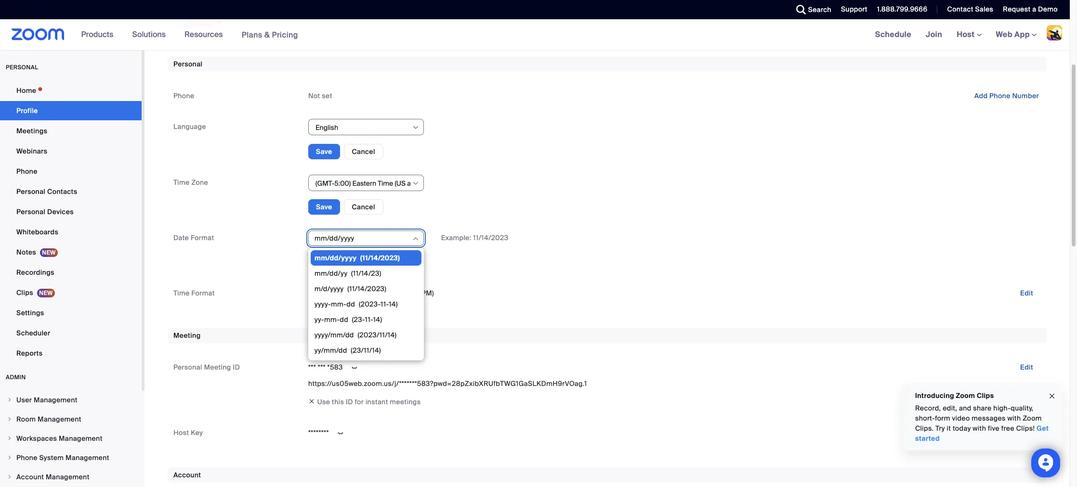 Task type: locate. For each thing, give the bounding box(es) containing it.
0 vertical spatial (11/14/2023)
[[361, 254, 400, 263]]

save up mm/dd/yy
[[316, 258, 332, 267]]

use left 12-
[[309, 289, 322, 298]]

0 horizontal spatial id
[[233, 363, 240, 372]]

(11/14/2023) up (11/14/23)
[[361, 254, 400, 263]]

share
[[974, 404, 992, 413]]

2 save button from the top
[[309, 200, 340, 215]]

join
[[927, 29, 943, 40]]

devices
[[47, 208, 74, 216]]

2 show options image from the top
[[412, 180, 420, 187]]

0 vertical spatial id
[[233, 363, 240, 372]]

0 vertical spatial cancel button
[[344, 144, 384, 159]]

1 horizontal spatial clips
[[978, 392, 995, 401]]

save button
[[309, 144, 340, 159], [309, 200, 340, 215], [309, 255, 340, 270]]

3 cancel button from the top
[[344, 255, 384, 270]]

free
[[1002, 425, 1015, 433]]

14)
[[389, 301, 398, 309], [373, 316, 382, 325]]

personal for personal meeting id
[[174, 363, 202, 372]]

1 vertical spatial right image
[[7, 475, 13, 481]]

0 vertical spatial right image
[[7, 398, 13, 403]]

with down "messages"
[[973, 425, 987, 433]]

2 cancel from the top
[[352, 203, 375, 212]]

12-
[[323, 289, 333, 298]]

0 vertical spatial right image
[[7, 417, 13, 423]]

host left key
[[174, 429, 189, 438]]

management up phone system management menu item
[[59, 435, 103, 443]]

mm- for yyyy-
[[331, 301, 347, 309]]

2 vertical spatial save button
[[309, 255, 340, 270]]

host down contact sales
[[957, 29, 977, 40]]

1 horizontal spatial 14)
[[389, 301, 398, 309]]

profile picture image
[[1048, 25, 1063, 40]]

11-
[[381, 301, 389, 309], [365, 316, 373, 325]]

1 vertical spatial host
[[174, 429, 189, 438]]

2 edit button from the top
[[1013, 360, 1042, 375]]

notes
[[16, 248, 36, 257]]

yyyy-
[[315, 301, 331, 309]]

1 horizontal spatial account
[[174, 472, 201, 480]]

id for this
[[346, 398, 353, 407]]

1 vertical spatial show options image
[[412, 180, 420, 187]]

management up workspaces management
[[38, 416, 81, 424]]

management down workspaces management menu item
[[66, 454, 109, 463]]

14) down (example:
[[389, 301, 398, 309]]

management for room management
[[38, 416, 81, 424]]

0 vertical spatial mm-
[[331, 301, 347, 309]]

1 horizontal spatial 11-
[[381, 301, 389, 309]]

join link
[[919, 19, 950, 50]]

0 horizontal spatial ***
[[309, 363, 316, 372]]

(11/14/2023) for m/d/yyyy (11/14/2023)
[[348, 285, 387, 294]]

id
[[233, 363, 240, 372], [346, 398, 353, 407]]

0 vertical spatial dd
[[347, 301, 355, 309]]

webinars link
[[0, 142, 142, 161]]

2 vertical spatial right image
[[7, 456, 13, 461]]

0 horizontal spatial with
[[973, 425, 987, 433]]

host key
[[174, 429, 203, 438]]

resources
[[185, 29, 223, 40]]

0 horizontal spatial zoom
[[957, 392, 976, 401]]

app
[[1015, 29, 1031, 40]]

phone right add on the top of page
[[990, 92, 1011, 100]]

pricing
[[272, 30, 298, 40]]

right image for account management
[[7, 475, 13, 481]]

right image inside room management menu item
[[7, 417, 13, 423]]

0 horizontal spatial 11-
[[365, 316, 373, 325]]

3 save button from the top
[[309, 255, 340, 270]]

1 vertical spatial mm/dd/yyyy
[[315, 254, 357, 263]]

2 right image from the top
[[7, 475, 13, 481]]

save button down select time zone text field
[[309, 200, 340, 215]]

1 save from the top
[[316, 147, 332, 156]]

0 vertical spatial save
[[316, 147, 332, 156]]

cancel down select time zone text field
[[352, 203, 375, 212]]

resources button
[[185, 19, 227, 50]]

banner containing products
[[0, 19, 1071, 51]]

3 right image from the top
[[7, 456, 13, 461]]

clips.
[[916, 425, 934, 433]]

example:
[[441, 234, 472, 243]]

2 save from the top
[[316, 203, 332, 212]]

1 right image from the top
[[7, 398, 13, 403]]

use for use this id for instant meetings
[[317, 398, 330, 407]]

clips up share
[[978, 392, 995, 401]]

14) up (2023/11/14)
[[373, 316, 382, 325]]

mm/dd/yyyy inside dropdown button
[[315, 234, 355, 243]]

phone inside button
[[990, 92, 1011, 100]]

today
[[953, 425, 972, 433]]

save button down select language text field at left top
[[309, 144, 340, 159]]

account for account
[[174, 472, 201, 480]]

cancel button down mm/dd/yyyy dropdown button
[[344, 255, 384, 270]]

system
[[39, 454, 64, 463]]

contact sales
[[948, 5, 994, 13]]

right image for user management
[[7, 398, 13, 403]]

scheduler
[[16, 329, 50, 338]]

dd down time
[[347, 301, 355, 309]]

m/d/yyyy (11/14/2023)
[[315, 285, 387, 294]]

demo
[[1039, 5, 1059, 13]]

0 horizontal spatial clips
[[16, 289, 33, 297]]

1 horizontal spatial id
[[346, 398, 353, 407]]

webinars
[[16, 147, 47, 156]]

personal meeting id
[[174, 363, 240, 372]]

1 vertical spatial meeting
[[204, 363, 231, 372]]

mm- for yy-
[[324, 316, 340, 325]]

0 vertical spatial 11-
[[381, 301, 389, 309]]

cancel button down select time zone text field
[[344, 200, 384, 215]]

list box
[[311, 251, 422, 488]]

host button
[[957, 29, 982, 40]]

0 vertical spatial mm/dd/yyyy
[[315, 234, 355, 243]]

2 mm/dd/yyyy from the top
[[315, 254, 357, 263]]

1 vertical spatial edit button
[[1013, 360, 1042, 375]]

zoom inside record, edit, and share high-quality, short-form video messages with zoom clips. try it today with five free clips!
[[1023, 415, 1043, 423]]

0 vertical spatial clips
[[16, 289, 33, 297]]

record, edit, and share high-quality, short-form video messages with zoom clips. try it today with five free clips!
[[916, 404, 1043, 433]]

1 vertical spatial 11-
[[365, 316, 373, 325]]

personal
[[174, 60, 203, 68], [16, 188, 45, 196], [16, 208, 45, 216], [174, 363, 202, 372]]

date format
[[174, 234, 214, 243]]

solutions
[[132, 29, 166, 40]]

3 edit from the top
[[1021, 429, 1034, 438]]

1 vertical spatial 14)
[[373, 316, 382, 325]]

clips link
[[0, 283, 142, 303]]

0 vertical spatial with
[[1008, 415, 1022, 423]]

right image left account management at the left
[[7, 475, 13, 481]]

0 vertical spatial edit
[[1021, 289, 1034, 298]]

(11/14/2023)
[[361, 254, 400, 263], [348, 285, 387, 294]]

personal menu menu
[[0, 81, 142, 364]]

meeting
[[174, 331, 201, 340], [204, 363, 231, 372]]

2 cancel button from the top
[[344, 200, 384, 215]]

1 vertical spatial format
[[191, 289, 215, 298]]

host
[[957, 29, 977, 40], [174, 429, 189, 438]]

use 12-hour time (example: 02:00 pm)
[[309, 289, 434, 298]]

clips!
[[1017, 425, 1036, 433]]

mm/dd/yyyy for mm/dd/yyyy (11/14/2023)
[[315, 254, 357, 263]]

1 vertical spatial save
[[316, 203, 332, 212]]

hide options image
[[412, 235, 420, 243]]

0 horizontal spatial account
[[16, 473, 44, 482]]

with
[[1008, 415, 1022, 423], [973, 425, 987, 433]]

2 vertical spatial edit
[[1021, 429, 1034, 438]]

mm/dd/yyyy up mm/dd/yyyy (11/14/2023)
[[315, 234, 355, 243]]

1 vertical spatial zoom
[[1023, 415, 1043, 423]]

11- down (example:
[[381, 301, 389, 309]]

edit button for time format
[[1013, 286, 1042, 301]]

2 vertical spatial edit button
[[1013, 426, 1042, 441]]

time for time zone
[[174, 178, 190, 187]]

account inside account management menu item
[[16, 473, 44, 482]]

edit button
[[1013, 286, 1042, 301], [1013, 360, 1042, 375], [1013, 426, 1042, 441]]

2 right image from the top
[[7, 436, 13, 442]]

right image left 'room'
[[7, 417, 13, 423]]

1 *** from the left
[[309, 363, 316, 372]]

14) for (23-11-14)
[[373, 316, 382, 325]]

*** *** *583
[[309, 363, 343, 372]]

user
[[16, 396, 32, 405]]

0 vertical spatial save button
[[309, 144, 340, 159]]

right image left user
[[7, 398, 13, 403]]

save button up m/d/yyyy
[[309, 255, 340, 270]]

with up "free"
[[1008, 415, 1022, 423]]

14) for (2023-11-14)
[[389, 301, 398, 309]]

mm- up yyyy/mm/dd on the bottom of page
[[324, 316, 340, 325]]

2 time from the top
[[174, 289, 190, 298]]

1 vertical spatial mm-
[[324, 316, 340, 325]]

personal
[[6, 64, 38, 71]]

2 edit from the top
[[1021, 363, 1034, 372]]

1 vertical spatial use
[[317, 398, 330, 407]]

right image inside user management menu item
[[7, 398, 13, 403]]

1.888.799.9666 button
[[871, 0, 931, 19], [878, 5, 928, 13]]

save down select language text field at left top
[[316, 147, 332, 156]]

example: 11/14/2023
[[440, 234, 509, 243]]

0 vertical spatial format
[[191, 234, 214, 243]]

show options image
[[412, 124, 420, 132], [412, 180, 420, 187]]

0 horizontal spatial host
[[174, 429, 189, 438]]

quality,
[[1011, 404, 1034, 413]]

0 vertical spatial zoom
[[957, 392, 976, 401]]

1 mm/dd/yyyy from the top
[[315, 234, 355, 243]]

schedule link
[[869, 19, 919, 50]]

personal contacts
[[16, 188, 77, 196]]

1 vertical spatial edit
[[1021, 363, 1034, 372]]

right image inside phone system management menu item
[[7, 456, 13, 461]]

(11/14/2023) down (11/14/23)
[[348, 285, 387, 294]]

1 show options image from the top
[[412, 124, 420, 132]]

2 *** from the left
[[318, 363, 326, 372]]

right image
[[7, 417, 13, 423], [7, 475, 13, 481]]

right image for room management
[[7, 417, 13, 423]]

host for host key
[[174, 429, 189, 438]]

and
[[960, 404, 972, 413]]

product information navigation
[[74, 19, 306, 51]]

3 save from the top
[[316, 258, 332, 267]]

web app button
[[997, 29, 1037, 40]]

0 vertical spatial use
[[309, 289, 322, 298]]

1 vertical spatial right image
[[7, 436, 13, 442]]

workspaces management
[[16, 435, 103, 443]]

2 vertical spatial cancel
[[352, 258, 375, 267]]

right image inside workspaces management menu item
[[7, 436, 13, 442]]

dd left (23-
[[340, 316, 349, 325]]

started
[[916, 435, 941, 443]]

right image left system
[[7, 456, 13, 461]]

management up room management
[[34, 396, 78, 405]]

cancel up (11/14/23)
[[352, 258, 375, 267]]

1 cancel button from the top
[[344, 144, 384, 159]]

time
[[350, 289, 364, 298]]

1 vertical spatial id
[[346, 398, 353, 407]]

zoom up clips!
[[1023, 415, 1043, 423]]

1 edit from the top
[[1021, 289, 1034, 298]]

cancel button for language
[[344, 144, 384, 159]]

edit
[[1021, 289, 1034, 298], [1021, 363, 1034, 372], [1021, 429, 1034, 438]]

phone inside personal menu menu
[[16, 167, 37, 176]]

phone down webinars
[[16, 167, 37, 176]]

0 vertical spatial host
[[957, 29, 977, 40]]

management down phone system management menu item
[[46, 473, 90, 482]]

2 vertical spatial save
[[316, 258, 332, 267]]

pm)
[[422, 289, 434, 298]]

for
[[355, 398, 364, 407]]

1 time from the top
[[174, 178, 190, 187]]

(11/14/23)
[[351, 270, 382, 278]]

0 vertical spatial meeting
[[174, 331, 201, 340]]

id for meeting
[[233, 363, 240, 372]]

0 horizontal spatial 14)
[[373, 316, 382, 325]]

show options image for time zone
[[412, 180, 420, 187]]

cancel button down select language text field at left top
[[344, 144, 384, 159]]

zoom
[[957, 392, 976, 401], [1023, 415, 1043, 423]]

save button for language
[[309, 144, 340, 159]]

personal for personal
[[174, 60, 203, 68]]

1 horizontal spatial meeting
[[204, 363, 231, 372]]

1 save button from the top
[[309, 144, 340, 159]]

11- down (2023-
[[365, 316, 373, 325]]

dd
[[347, 301, 355, 309], [340, 316, 349, 325]]

cancel
[[352, 147, 375, 156], [352, 203, 375, 212], [352, 258, 375, 267]]

1 horizontal spatial zoom
[[1023, 415, 1043, 423]]

save down select time zone text field
[[316, 203, 332, 212]]

clips up settings
[[16, 289, 33, 297]]

use left this
[[317, 398, 330, 407]]

1 vertical spatial cancel
[[352, 203, 375, 212]]

show personal meeting id image
[[347, 364, 362, 373]]

1 vertical spatial with
[[973, 425, 987, 433]]

right image inside account management menu item
[[7, 475, 13, 481]]

not set
[[309, 92, 332, 100]]

1 edit button from the top
[[1013, 286, 1042, 301]]

0 vertical spatial show options image
[[412, 124, 420, 132]]

cancel button for time zone
[[344, 200, 384, 215]]

1 vertical spatial (11/14/2023)
[[348, 285, 387, 294]]

products
[[81, 29, 113, 40]]

0 vertical spatial cancel
[[352, 147, 375, 156]]

1 horizontal spatial host
[[957, 29, 977, 40]]

mm/dd/yyyy up mm/dd/yy
[[315, 254, 357, 263]]

plans & pricing
[[242, 30, 298, 40]]

use for use 12-hour time (example: 02:00 pm)
[[309, 289, 322, 298]]

1 vertical spatial dd
[[340, 316, 349, 325]]

mm/dd/yyyy
[[315, 234, 355, 243], [315, 254, 357, 263]]

whiteboards
[[16, 228, 58, 237]]

0 vertical spatial edit button
[[1013, 286, 1042, 301]]

cancel down select language text field at left top
[[352, 147, 375, 156]]

1 right image from the top
[[7, 417, 13, 423]]

mm-
[[331, 301, 347, 309], [324, 316, 340, 325]]

1 vertical spatial time
[[174, 289, 190, 298]]

save
[[316, 147, 332, 156], [316, 203, 332, 212], [316, 258, 332, 267]]

request
[[1004, 5, 1031, 13]]

m/d/yyyy
[[315, 285, 344, 294]]

phone down workspaces
[[16, 454, 37, 463]]

mm- down hour
[[331, 301, 347, 309]]

add phone number button
[[967, 88, 1048, 104]]

save for time zone
[[316, 203, 332, 212]]

right image left workspaces
[[7, 436, 13, 442]]

notes link
[[0, 243, 142, 262]]

0 vertical spatial time
[[174, 178, 190, 187]]

right image
[[7, 398, 13, 403], [7, 436, 13, 442], [7, 456, 13, 461]]

admin
[[6, 374, 26, 382]]

zoom up and
[[957, 392, 976, 401]]

banner
[[0, 19, 1071, 51]]

show options image for language
[[412, 124, 420, 132]]

account down host key
[[174, 472, 201, 480]]

host inside the meetings navigation
[[957, 29, 977, 40]]

management for workspaces management
[[59, 435, 103, 443]]

1 horizontal spatial ***
[[318, 363, 326, 372]]

dd for yyyy-mm-dd
[[347, 301, 355, 309]]

time zone
[[174, 178, 208, 187]]

account down system
[[16, 473, 44, 482]]

0 vertical spatial 14)
[[389, 301, 398, 309]]

messages
[[972, 415, 1006, 423]]

1 cancel from the top
[[352, 147, 375, 156]]

settings
[[16, 309, 44, 318]]

products button
[[81, 19, 118, 50]]

(23-
[[352, 316, 365, 325]]

2 vertical spatial cancel button
[[344, 255, 384, 270]]

close image
[[1049, 391, 1057, 402]]

1 horizontal spatial with
[[1008, 415, 1022, 423]]

3 cancel from the top
[[352, 258, 375, 267]]

1 vertical spatial save button
[[309, 200, 340, 215]]

1 vertical spatial cancel button
[[344, 200, 384, 215]]

time
[[174, 178, 190, 187], [174, 289, 190, 298]]



Task type: vqa. For each thing, say whether or not it's contained in the screenshot.
Schedule link
yes



Task type: describe. For each thing, give the bounding box(es) containing it.
phone system management menu item
[[0, 449, 142, 468]]

yy-mm-dd (23-11-14)
[[315, 316, 382, 325]]

recordings link
[[0, 263, 142, 282]]

home
[[16, 86, 36, 95]]

0 horizontal spatial meeting
[[174, 331, 201, 340]]

get started
[[916, 425, 1050, 443]]

format for time format
[[191, 289, 215, 298]]

Select Language text field
[[315, 121, 412, 135]]

right image for phone system management
[[7, 456, 13, 461]]

mm/dd/yyyy button
[[315, 232, 412, 246]]

request a demo
[[1004, 5, 1059, 13]]

contact
[[948, 5, 974, 13]]

edit for personal meeting id
[[1021, 363, 1034, 372]]

key
[[191, 429, 203, 438]]

web app
[[997, 29, 1031, 40]]

this
[[332, 398, 344, 407]]

11- for (2023-
[[381, 301, 389, 309]]

meetings navigation
[[869, 19, 1071, 51]]

management for user management
[[34, 396, 78, 405]]

personal for personal devices
[[16, 208, 45, 216]]

save button for time zone
[[309, 200, 340, 215]]

phone inside menu item
[[16, 454, 37, 463]]

personal for personal contacts
[[16, 188, 45, 196]]

workspaces management menu item
[[0, 430, 142, 448]]

https://us05web.zoom.us/j/*******583?pwd=28pzxibxrufbtwg1gaslkdmh9rvoag.1
[[309, 380, 587, 388]]

it
[[947, 425, 952, 433]]

********
[[309, 429, 329, 438]]

schedule
[[876, 29, 912, 40]]

personal contacts link
[[0, 182, 142, 202]]

yyyy/mm/dd
[[315, 331, 354, 340]]

profile
[[16, 107, 38, 115]]

search
[[809, 5, 832, 14]]

account management
[[16, 473, 90, 482]]

room management
[[16, 416, 81, 424]]

admin menu menu
[[0, 391, 142, 488]]

personal devices
[[16, 208, 74, 216]]

save for language
[[316, 147, 332, 156]]

yyyy/mm/dd (2023/11/14)
[[315, 331, 397, 340]]

02:00
[[400, 289, 420, 298]]

workspaces
[[16, 435, 57, 443]]

host for host
[[957, 29, 977, 40]]

3 edit button from the top
[[1013, 426, 1042, 441]]

introducing
[[916, 392, 955, 401]]

account management menu item
[[0, 469, 142, 487]]

mm/dd/yyyy for mm/dd/yyyy
[[315, 234, 355, 243]]

clips inside personal menu menu
[[16, 289, 33, 297]]

contacts
[[47, 188, 77, 196]]

not
[[309, 92, 320, 100]]

date
[[174, 234, 189, 243]]

zone
[[191, 178, 208, 187]]

hour
[[333, 289, 348, 298]]

number
[[1013, 92, 1040, 100]]

yy/mm/dd (23/11/14)
[[315, 347, 381, 355]]

personal devices link
[[0, 202, 142, 222]]

cancel for language
[[352, 147, 375, 156]]

cancel for time zone
[[352, 203, 375, 212]]

meetings link
[[0, 121, 142, 141]]

account for account management
[[16, 473, 44, 482]]

reports link
[[0, 344, 142, 363]]

web
[[997, 29, 1013, 40]]

settings link
[[0, 304, 142, 323]]

1 vertical spatial clips
[[978, 392, 995, 401]]

meetings
[[390, 398, 421, 407]]

mm/dd/yyyy (11/14/2023)
[[315, 254, 400, 263]]

plans
[[242, 30, 263, 40]]

list box containing mm/dd/yyyy
[[311, 251, 422, 488]]

record,
[[916, 404, 942, 413]]

Select Time Zone text field
[[315, 176, 412, 191]]

five
[[989, 425, 1000, 433]]

edit,
[[943, 404, 958, 413]]

solutions button
[[132, 19, 170, 50]]

11- for (23-
[[365, 316, 373, 325]]

short-
[[916, 415, 936, 423]]

a
[[1033, 5, 1037, 13]]

management for account management
[[46, 473, 90, 482]]

scheduler link
[[0, 324, 142, 343]]

(2023-
[[359, 301, 381, 309]]

get
[[1037, 425, 1050, 433]]

meetings
[[16, 127, 47, 135]]

whiteboards link
[[0, 223, 142, 242]]

time for time format
[[174, 289, 190, 298]]

profile link
[[0, 101, 142, 121]]

room
[[16, 416, 36, 424]]

reports
[[16, 349, 43, 358]]

add phone number
[[975, 92, 1040, 100]]

user management
[[16, 396, 78, 405]]

yyyy-mm-dd (2023-11-14)
[[315, 301, 398, 309]]

(example:
[[366, 289, 398, 298]]

(11/14/2023) for mm/dd/yyyy (11/14/2023)
[[361, 254, 400, 263]]

format for date format
[[191, 234, 214, 243]]

language
[[174, 122, 206, 131]]

support
[[842, 5, 868, 13]]

use this id for instant meetings
[[317, 398, 421, 407]]

1.888.799.9666
[[878, 5, 928, 13]]

show host key image
[[333, 430, 348, 438]]

user management menu item
[[0, 391, 142, 410]]

edit button for personal meeting id
[[1013, 360, 1042, 375]]

edit for time format
[[1021, 289, 1034, 298]]

video
[[953, 415, 971, 423]]

try
[[936, 425, 946, 433]]

introducing zoom clips
[[916, 392, 995, 401]]

sales
[[976, 5, 994, 13]]

dd for yy-mm-dd
[[340, 316, 349, 325]]

right image for workspaces management
[[7, 436, 13, 442]]

yy-
[[315, 316, 324, 325]]

phone up the language in the left of the page
[[174, 92, 195, 100]]

home link
[[0, 81, 142, 100]]

zoom logo image
[[12, 28, 64, 40]]

room management menu item
[[0, 411, 142, 429]]



